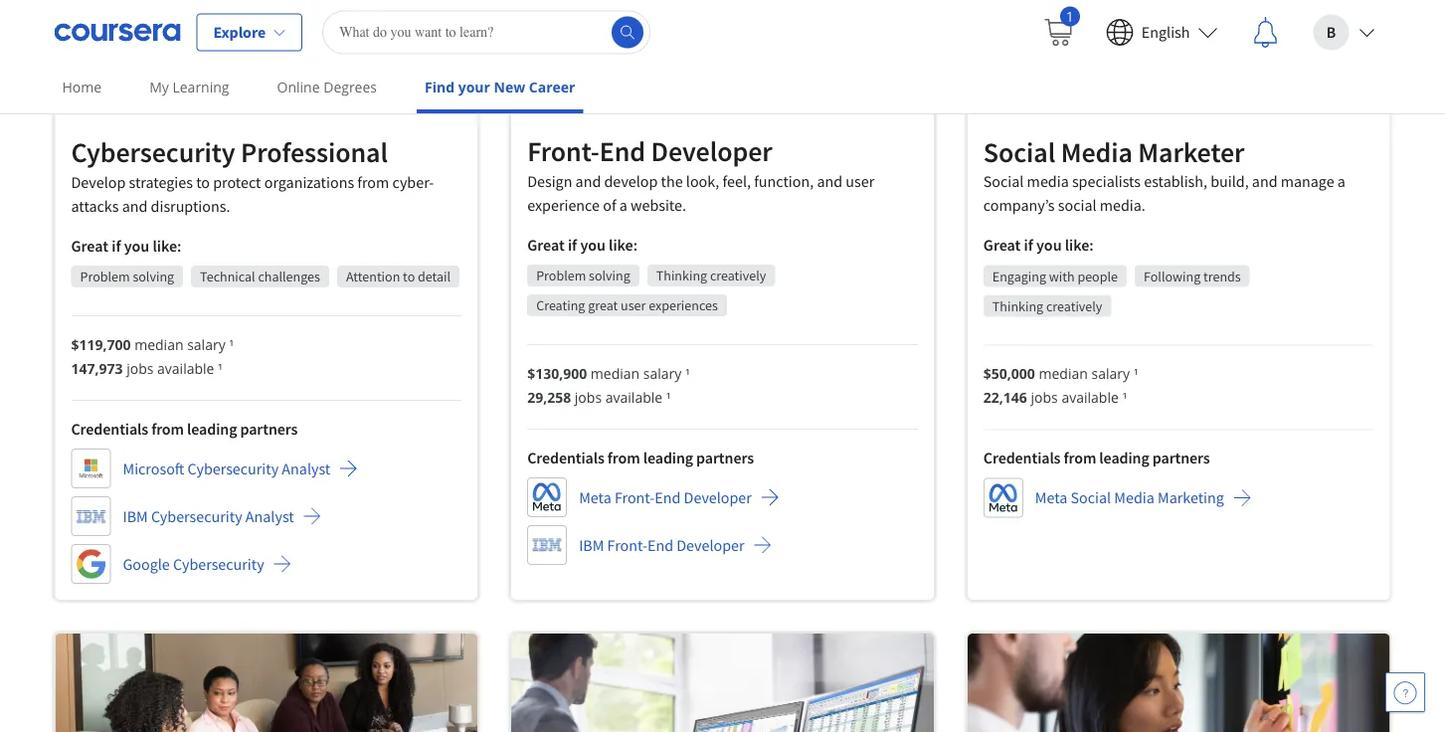 Task type: vqa. For each thing, say whether or not it's contained in the screenshot.
the topmost the what
no



Task type: describe. For each thing, give the bounding box(es) containing it.
my learning link
[[141, 65, 237, 109]]

median for developer
[[591, 363, 640, 382]]

ibm for develop
[[123, 507, 148, 526]]

credentials for social
[[984, 448, 1061, 468]]

design
[[527, 171, 573, 191]]

media.
[[1100, 196, 1146, 215]]

end for meta
[[655, 487, 681, 507]]

ibm front-end developer
[[579, 535, 745, 555]]

credentials for cybersecurity
[[71, 419, 148, 439]]

$130,900 median salary ¹ 29,258 jobs available ¹
[[527, 363, 690, 406]]

if for cybersecurity
[[112, 236, 121, 256]]

problem solving for developer
[[536, 266, 631, 284]]

credentials from leading partners for developer
[[527, 448, 754, 467]]

engaging
[[993, 267, 1047, 285]]

meta for social
[[1036, 488, 1068, 508]]

help center image
[[1394, 681, 1418, 704]]

of
[[603, 195, 616, 215]]

meta front-end developer
[[579, 487, 752, 507]]

you for front-
[[580, 235, 606, 255]]

salary for develop
[[187, 335, 226, 354]]

cybersecurity inside cybersecurity professional develop strategies to protect organizations from cyber- attacks and disruptions.
[[71, 135, 235, 170]]

microsoft cybersecurity analyst
[[123, 459, 331, 479]]

front- for meta
[[615, 487, 655, 507]]

career
[[529, 78, 575, 97]]

leading for develop
[[187, 419, 237, 439]]

1 vertical spatial social
[[984, 172, 1024, 192]]

147,973
[[71, 359, 123, 378]]

function,
[[754, 171, 814, 191]]

great for front-end developer
[[527, 235, 565, 255]]

attacks
[[71, 196, 119, 216]]

people
[[1078, 267, 1118, 285]]

available for marketer
[[1062, 388, 1119, 407]]

and inside cybersecurity professional develop strategies to protect organizations from cyber- attacks and disruptions.
[[122, 196, 148, 216]]

creating great user experiences
[[536, 296, 718, 314]]

$119,700 median salary ¹ 147,973 jobs available ¹
[[71, 335, 234, 378]]

detail
[[418, 268, 451, 286]]

marketing
[[1158, 488, 1225, 508]]

like: for develop
[[153, 236, 182, 256]]

ibm cybersecurity analyst
[[123, 507, 294, 526]]

$130,900
[[527, 363, 587, 382]]

meta front-end developer link
[[527, 477, 780, 517]]

meta social media marketing link
[[984, 478, 1252, 518]]

analyst for microsoft cybersecurity analyst
[[282, 459, 331, 479]]

front- inside front-end developer design and develop the look, feel, function, and user experience of a website.
[[527, 134, 600, 168]]

my learning
[[149, 78, 229, 97]]

great
[[588, 296, 618, 314]]

develop
[[71, 172, 126, 192]]

$50,000
[[984, 364, 1036, 383]]

$50,000 median salary ¹ 22,146 jobs available ¹
[[984, 364, 1139, 407]]

from for social media marketer
[[1064, 448, 1097, 468]]

degrees
[[324, 78, 377, 97]]

great for cybersecurity professional
[[71, 236, 109, 256]]

disruptions.
[[151, 196, 230, 216]]

0 horizontal spatial user
[[621, 296, 646, 314]]

partners for professional
[[240, 419, 298, 439]]

jobs for developer
[[575, 387, 602, 406]]

great if you like: for social
[[984, 235, 1094, 255]]

feel,
[[723, 171, 751, 191]]

engaging with people
[[993, 267, 1118, 285]]

the
[[661, 171, 683, 191]]

attention
[[346, 268, 400, 286]]

online
[[277, 78, 320, 97]]

to inside cybersecurity professional develop strategies to protect organizations from cyber- attacks and disruptions.
[[196, 172, 210, 192]]

find your new career link
[[417, 65, 583, 113]]

credentials from leading partners for develop
[[71, 419, 298, 439]]

0 horizontal spatial thinking
[[656, 266, 708, 284]]

google
[[123, 554, 170, 574]]

company's
[[984, 196, 1055, 215]]

technical
[[200, 268, 255, 286]]

credentials from leading partners for marketer
[[984, 448, 1211, 468]]

29,258
[[527, 387, 571, 406]]

organizations
[[264, 172, 354, 192]]

experience
[[527, 195, 600, 215]]

like: for developer
[[609, 235, 638, 255]]

challenges
[[258, 268, 320, 286]]

ibm cybersecurity analyst link
[[71, 497, 322, 536]]

22,146
[[984, 388, 1028, 407]]

solving for developer
[[589, 266, 631, 284]]

leading for marketer
[[1100, 448, 1150, 468]]

google cybersecurity
[[123, 554, 264, 574]]

meta social media marketing
[[1036, 488, 1225, 508]]

front-end developer design and develop the look, feel, function, and user experience of a website.
[[527, 134, 875, 215]]

jobs for develop
[[127, 359, 154, 378]]

develop
[[604, 171, 658, 191]]

experiences
[[649, 296, 718, 314]]

a inside front-end developer design and develop the look, feel, function, and user experience of a website.
[[620, 195, 628, 215]]

1 vertical spatial thinking
[[993, 297, 1044, 315]]

b button
[[1298, 0, 1391, 64]]

partners for end
[[697, 448, 754, 467]]

salary for marketer
[[1092, 364, 1130, 383]]

shopping cart: 1 item element
[[1043, 6, 1080, 48]]

0 horizontal spatial thinking creatively
[[656, 266, 766, 284]]

following trends
[[1144, 267, 1241, 285]]

social media marketer social media specialists establish, build, and manage a company's social media.
[[984, 134, 1346, 215]]

credentials for front-
[[527, 448, 605, 467]]

median for marketer
[[1039, 364, 1088, 383]]

marketer
[[1139, 134, 1245, 169]]

cybersecurity for google
[[173, 554, 264, 574]]

partners for media
[[1153, 448, 1211, 468]]

technical challenges
[[200, 268, 320, 286]]

online degrees link
[[269, 65, 385, 109]]

available for develop
[[157, 359, 214, 378]]

trends
[[1204, 267, 1241, 285]]

b
[[1327, 22, 1336, 42]]

1 vertical spatial media
[[1115, 488, 1155, 508]]

explore
[[213, 22, 266, 42]]

if for front-
[[568, 235, 577, 255]]

meta for front-
[[579, 487, 612, 507]]

1 vertical spatial creatively
[[1047, 297, 1103, 315]]

my
[[149, 78, 169, 97]]



Task type: locate. For each thing, give the bounding box(es) containing it.
front- down "meta front-end developer" link on the bottom of the page
[[608, 535, 648, 555]]

0 vertical spatial creatively
[[710, 266, 766, 284]]

analyst for ibm cybersecurity analyst
[[246, 507, 294, 526]]

0 vertical spatial thinking creatively
[[656, 266, 766, 284]]

leading up microsoft cybersecurity analyst link
[[187, 419, 237, 439]]

1 horizontal spatial problem
[[536, 266, 586, 284]]

end inside "meta front-end developer" link
[[655, 487, 681, 507]]

cybersecurity analyst image
[[55, 0, 478, 111]]

if
[[568, 235, 577, 255], [1024, 235, 1034, 255], [112, 236, 121, 256]]

cybersecurity for ibm
[[151, 507, 242, 526]]

jobs inside $119,700 median salary ¹ 147,973 jobs available ¹
[[127, 359, 154, 378]]

credentials from leading partners up microsoft cybersecurity analyst link
[[71, 419, 298, 439]]

0 vertical spatial thinking
[[656, 266, 708, 284]]

problem solving up the great
[[536, 266, 631, 284]]

creatively up experiences
[[710, 266, 766, 284]]

0 horizontal spatial a
[[620, 195, 628, 215]]

meta inside 'meta social media marketing' link
[[1036, 488, 1068, 508]]

great if you like: up engaging with people
[[984, 235, 1094, 255]]

1 horizontal spatial available
[[606, 387, 663, 406]]

1 horizontal spatial median
[[591, 363, 640, 382]]

median inside $130,900 median salary ¹ 29,258 jobs available ¹
[[591, 363, 640, 382]]

1 horizontal spatial great if you like:
[[527, 235, 638, 255]]

salary inside $50,000 median salary ¹ 22,146 jobs available ¹
[[1092, 364, 1130, 383]]

like: up with
[[1065, 235, 1094, 255]]

you
[[580, 235, 606, 255], [1037, 235, 1062, 255], [124, 236, 149, 256]]

available inside $50,000 median salary ¹ 22,146 jobs available ¹
[[1062, 388, 1119, 407]]

median right $119,700
[[134, 335, 184, 354]]

1 horizontal spatial thinking creatively
[[993, 297, 1103, 315]]

from left cyber-
[[357, 172, 389, 192]]

to left detail
[[403, 268, 415, 286]]

salary
[[187, 335, 226, 354], [644, 363, 682, 382], [1092, 364, 1130, 383]]

website.
[[631, 195, 687, 215]]

1 horizontal spatial problem solving
[[536, 266, 631, 284]]

1 vertical spatial front-
[[615, 487, 655, 507]]

establish,
[[1144, 172, 1208, 192]]

developer up ibm front-end developer
[[684, 487, 752, 507]]

specialists
[[1072, 172, 1141, 192]]

you down strategies
[[124, 236, 149, 256]]

meta inside "meta front-end developer" link
[[579, 487, 612, 507]]

0 horizontal spatial problem solving
[[80, 268, 174, 286]]

thinking creatively down engaging with people
[[993, 297, 1103, 315]]

cyber-
[[392, 172, 434, 192]]

like: down the disruptions.
[[153, 236, 182, 256]]

creatively down with
[[1047, 297, 1103, 315]]

problem
[[536, 266, 586, 284], [80, 268, 130, 286]]

credentials from leading partners up 'meta social media marketing' link
[[984, 448, 1211, 468]]

great if you like:
[[527, 235, 638, 255], [984, 235, 1094, 255], [71, 236, 182, 256]]

cybersecurity
[[71, 135, 235, 170], [188, 459, 279, 479], [151, 507, 242, 526], [173, 554, 264, 574]]

2 horizontal spatial credentials from leading partners
[[984, 448, 1211, 468]]

ibm down "meta front-end developer" link on the bottom of the page
[[579, 535, 604, 555]]

0 horizontal spatial ibm
[[123, 507, 148, 526]]

user inside front-end developer design and develop the look, feel, function, and user experience of a website.
[[846, 171, 875, 191]]

0 horizontal spatial to
[[196, 172, 210, 192]]

you for cybersecurity
[[124, 236, 149, 256]]

2 horizontal spatial great if you like:
[[984, 235, 1094, 255]]

0 horizontal spatial jobs
[[127, 359, 154, 378]]

available right the 22,146
[[1062, 388, 1119, 407]]

and down strategies
[[122, 196, 148, 216]]

credentials from leading partners up "meta front-end developer" link on the bottom of the page
[[527, 448, 754, 467]]

you down 'of'
[[580, 235, 606, 255]]

2 horizontal spatial you
[[1037, 235, 1062, 255]]

analyst inside microsoft cybersecurity analyst link
[[282, 459, 331, 479]]

2 horizontal spatial if
[[1024, 235, 1034, 255]]

media
[[1061, 134, 1133, 169], [1115, 488, 1155, 508]]

you for social
[[1037, 235, 1062, 255]]

front-
[[527, 134, 600, 168], [615, 487, 655, 507], [608, 535, 648, 555]]

find your new career
[[425, 78, 575, 97]]

partners up microsoft cybersecurity analyst
[[240, 419, 298, 439]]

1 horizontal spatial salary
[[644, 363, 682, 382]]

1 horizontal spatial creatively
[[1047, 297, 1103, 315]]

0 vertical spatial ibm
[[123, 507, 148, 526]]

problem up $119,700
[[80, 268, 130, 286]]

0 vertical spatial analyst
[[282, 459, 331, 479]]

credentials down the 22,146
[[984, 448, 1061, 468]]

0 horizontal spatial problem
[[80, 268, 130, 286]]

end
[[600, 134, 646, 168], [655, 487, 681, 507], [648, 535, 674, 555]]

like: for marketer
[[1065, 235, 1094, 255]]

1 horizontal spatial leading
[[643, 448, 694, 467]]

salary down experiences
[[644, 363, 682, 382]]

jobs right 147,973
[[127, 359, 154, 378]]

jobs inside $50,000 median salary ¹ 22,146 jobs available ¹
[[1031, 388, 1058, 407]]

find
[[425, 78, 455, 97]]

explore button
[[197, 13, 303, 51]]

1 horizontal spatial partners
[[697, 448, 754, 467]]

problem for front-end developer
[[536, 266, 586, 284]]

great down experience
[[527, 235, 565, 255]]

2 horizontal spatial jobs
[[1031, 388, 1058, 407]]

front- inside "meta front-end developer" link
[[615, 487, 655, 507]]

0 horizontal spatial you
[[124, 236, 149, 256]]

1 horizontal spatial meta
[[1036, 488, 1068, 508]]

like: down 'of'
[[609, 235, 638, 255]]

solving for develop
[[133, 268, 174, 286]]

2 horizontal spatial salary
[[1092, 364, 1130, 383]]

a right manage at the top
[[1338, 172, 1346, 192]]

What do you want to learn? text field
[[323, 10, 651, 54]]

2 horizontal spatial available
[[1062, 388, 1119, 407]]

social media marketer image
[[968, 0, 1390, 110]]

cybersecurity professional develop strategies to protect organizations from cyber- attacks and disruptions.
[[71, 135, 434, 216]]

None search field
[[323, 10, 651, 54]]

from up 'meta social media marketing' link
[[1064, 448, 1097, 468]]

2 vertical spatial social
[[1071, 488, 1112, 508]]

$119,700
[[71, 335, 131, 354]]

with
[[1049, 267, 1075, 285]]

0 vertical spatial a
[[1338, 172, 1346, 192]]

2 horizontal spatial like:
[[1065, 235, 1094, 255]]

end inside front-end developer design and develop the look, feel, function, and user experience of a website.
[[600, 134, 646, 168]]

jobs inside $130,900 median salary ¹ 29,258 jobs available ¹
[[575, 387, 602, 406]]

thinking down engaging
[[993, 297, 1044, 315]]

developer inside front-end developer design and develop the look, feel, function, and user experience of a website.
[[651, 134, 773, 168]]

creating
[[536, 296, 585, 314]]

1 horizontal spatial if
[[568, 235, 577, 255]]

a right 'of'
[[620, 195, 628, 215]]

1 horizontal spatial a
[[1338, 172, 1346, 192]]

1 vertical spatial end
[[655, 487, 681, 507]]

problem for cybersecurity professional
[[80, 268, 130, 286]]

1 horizontal spatial solving
[[589, 266, 631, 284]]

2 vertical spatial developer
[[677, 535, 745, 555]]

user
[[846, 171, 875, 191], [621, 296, 646, 314]]

front- up design
[[527, 134, 600, 168]]

and right the build,
[[1252, 172, 1278, 192]]

from up "meta front-end developer" link on the bottom of the page
[[608, 448, 640, 467]]

your
[[458, 78, 490, 97]]

credentials from leading partners
[[71, 419, 298, 439], [527, 448, 754, 467], [984, 448, 1211, 468]]

cybersecurity for microsoft
[[188, 459, 279, 479]]

attention to detail
[[346, 268, 451, 286]]

1 horizontal spatial user
[[846, 171, 875, 191]]

available
[[157, 359, 214, 378], [606, 387, 663, 406], [1062, 388, 1119, 407]]

developer up look,
[[651, 134, 773, 168]]

available for developer
[[606, 387, 663, 406]]

1 vertical spatial user
[[621, 296, 646, 314]]

salary for developer
[[644, 363, 682, 382]]

from inside cybersecurity professional develop strategies to protect organizations from cyber- attacks and disruptions.
[[357, 172, 389, 192]]

available inside $130,900 median salary ¹ 29,258 jobs available ¹
[[606, 387, 663, 406]]

problem solving for develop
[[80, 268, 174, 286]]

and
[[576, 171, 601, 191], [817, 171, 843, 191], [1252, 172, 1278, 192], [122, 196, 148, 216]]

solving left the technical at the top left of page
[[133, 268, 174, 286]]

partners up the meta front-end developer
[[697, 448, 754, 467]]

2 horizontal spatial great
[[984, 235, 1021, 255]]

media
[[1027, 172, 1069, 192]]

1 vertical spatial to
[[403, 268, 415, 286]]

end down the meta front-end developer
[[648, 535, 674, 555]]

0 horizontal spatial great
[[71, 236, 109, 256]]

cybersecurity up ibm cybersecurity analyst at the left bottom of page
[[188, 459, 279, 479]]

manage
[[1281, 172, 1335, 192]]

available right 147,973
[[157, 359, 214, 378]]

media inside 'social media marketer social media specialists establish, build, and manage a company's social media.'
[[1061, 134, 1133, 169]]

creatively
[[710, 266, 766, 284], [1047, 297, 1103, 315]]

1 horizontal spatial credentials from leading partners
[[527, 448, 754, 467]]

to
[[196, 172, 210, 192], [403, 268, 415, 286]]

credentials
[[71, 419, 148, 439], [527, 448, 605, 467], [984, 448, 1061, 468]]

leading for developer
[[643, 448, 694, 467]]

and inside 'social media marketer social media specialists establish, build, and manage a company's social media.'
[[1252, 172, 1278, 192]]

media up the specialists
[[1061, 134, 1133, 169]]

salary inside $119,700 median salary ¹ 147,973 jobs available ¹
[[187, 335, 226, 354]]

learning
[[173, 78, 229, 97]]

meta
[[579, 487, 612, 507], [1036, 488, 1068, 508]]

1 horizontal spatial great
[[527, 235, 565, 255]]

great
[[527, 235, 565, 255], [984, 235, 1021, 255], [71, 236, 109, 256]]

end up ibm front-end developer
[[655, 487, 681, 507]]

leading up the meta front-end developer
[[643, 448, 694, 467]]

cybersecurity down ibm cybersecurity analyst at the left bottom of page
[[173, 554, 264, 574]]

strategies
[[129, 172, 193, 192]]

0 horizontal spatial leading
[[187, 419, 237, 439]]

0 vertical spatial end
[[600, 134, 646, 168]]

thinking up experiences
[[656, 266, 708, 284]]

0 horizontal spatial if
[[112, 236, 121, 256]]

1 horizontal spatial like:
[[609, 235, 638, 255]]

you up engaging with people
[[1037, 235, 1062, 255]]

great if you like: for cybersecurity
[[71, 236, 182, 256]]

salary down people
[[1092, 364, 1130, 383]]

1 horizontal spatial thinking
[[993, 297, 1044, 315]]

microsoft
[[123, 459, 184, 479]]

from up microsoft at bottom
[[151, 419, 184, 439]]

available inside $119,700 median salary ¹ 147,973 jobs available ¹
[[157, 359, 214, 378]]

user right the great
[[621, 296, 646, 314]]

solving up the great
[[589, 266, 631, 284]]

if up engaging
[[1024, 235, 1034, 255]]

credentials up microsoft at bottom
[[71, 419, 148, 439]]

0 horizontal spatial partners
[[240, 419, 298, 439]]

partners
[[240, 419, 298, 439], [697, 448, 754, 467], [1153, 448, 1211, 468]]

¹
[[229, 335, 234, 354], [218, 359, 223, 378], [686, 363, 690, 382], [1134, 364, 1139, 383], [666, 387, 671, 406], [1123, 388, 1128, 407]]

end for ibm
[[648, 535, 674, 555]]

0 horizontal spatial available
[[157, 359, 214, 378]]

2 vertical spatial end
[[648, 535, 674, 555]]

2 vertical spatial front-
[[608, 535, 648, 555]]

ibm up google
[[123, 507, 148, 526]]

0 horizontal spatial great if you like:
[[71, 236, 182, 256]]

median
[[134, 335, 184, 354], [591, 363, 640, 382], [1039, 364, 1088, 383]]

1 vertical spatial a
[[620, 195, 628, 215]]

a
[[1338, 172, 1346, 192], [620, 195, 628, 215]]

available right 29,258
[[606, 387, 663, 406]]

professional
[[241, 135, 388, 170]]

0 vertical spatial front-
[[527, 134, 600, 168]]

2 horizontal spatial leading
[[1100, 448, 1150, 468]]

home link
[[54, 65, 110, 109]]

credentials down 29,258
[[527, 448, 605, 467]]

ibm front-end developer link
[[527, 525, 773, 565]]

english
[[1142, 22, 1190, 42]]

great down attacks
[[71, 236, 109, 256]]

and up experience
[[576, 171, 601, 191]]

0 vertical spatial developer
[[651, 134, 773, 168]]

salary inside $130,900 median salary ¹ 29,258 jobs available ¹
[[644, 363, 682, 382]]

if down attacks
[[112, 236, 121, 256]]

build,
[[1211, 172, 1249, 192]]

analyst inside ibm cybersecurity analyst link
[[246, 507, 294, 526]]

2 horizontal spatial credentials
[[984, 448, 1061, 468]]

median right $130,900 on the left of page
[[591, 363, 640, 382]]

front- up the ibm front-end developer link
[[615, 487, 655, 507]]

1
[[1066, 6, 1074, 25]]

solving
[[589, 266, 631, 284], [133, 268, 174, 286]]

from for front-end developer
[[608, 448, 640, 467]]

great for social media marketer
[[984, 235, 1021, 255]]

1 vertical spatial analyst
[[246, 507, 294, 526]]

english button
[[1090, 0, 1234, 64]]

1 vertical spatial developer
[[684, 487, 752, 507]]

and right function,
[[817, 171, 843, 191]]

1 horizontal spatial to
[[403, 268, 415, 286]]

1 horizontal spatial credentials
[[527, 448, 605, 467]]

salary down the technical at the top left of page
[[187, 335, 226, 354]]

great if you like: for front-
[[527, 235, 638, 255]]

end inside the ibm front-end developer link
[[648, 535, 674, 555]]

2 horizontal spatial median
[[1039, 364, 1088, 383]]

1 vertical spatial thinking creatively
[[993, 297, 1103, 315]]

developer for ibm front-end developer
[[677, 535, 745, 555]]

user right function,
[[846, 171, 875, 191]]

protect
[[213, 172, 261, 192]]

0 horizontal spatial credentials from leading partners
[[71, 419, 298, 439]]

great if you like: down experience
[[527, 235, 638, 255]]

0 vertical spatial to
[[196, 172, 210, 192]]

if down experience
[[568, 235, 577, 255]]

0 horizontal spatial median
[[134, 335, 184, 354]]

cybersecurity up strategies
[[71, 135, 235, 170]]

coursera image
[[54, 16, 181, 48]]

social
[[984, 134, 1056, 169], [984, 172, 1024, 192], [1071, 488, 1112, 508]]

0 horizontal spatial creatively
[[710, 266, 766, 284]]

front- inside the ibm front-end developer link
[[608, 535, 648, 555]]

0 vertical spatial media
[[1061, 134, 1133, 169]]

0 horizontal spatial like:
[[153, 236, 182, 256]]

online degrees
[[277, 78, 377, 97]]

1 horizontal spatial jobs
[[575, 387, 602, 406]]

median right $50,000
[[1039, 364, 1088, 383]]

problem solving
[[536, 266, 631, 284], [80, 268, 174, 286]]

cybersecurity up google cybersecurity
[[151, 507, 242, 526]]

end up develop on the top left
[[600, 134, 646, 168]]

following
[[1144, 267, 1201, 285]]

2 horizontal spatial partners
[[1153, 448, 1211, 468]]

jobs right 29,258
[[575, 387, 602, 406]]

from for cybersecurity professional
[[151, 419, 184, 439]]

1 horizontal spatial you
[[580, 235, 606, 255]]

to up the disruptions.
[[196, 172, 210, 192]]

a inside 'social media marketer social media specialists establish, build, and manage a company's social media.'
[[1338, 172, 1346, 192]]

media left marketing
[[1115, 488, 1155, 508]]

0 horizontal spatial salary
[[187, 335, 226, 354]]

0 vertical spatial social
[[984, 134, 1056, 169]]

great if you like: down attacks
[[71, 236, 182, 256]]

0 horizontal spatial meta
[[579, 487, 612, 507]]

new
[[494, 78, 525, 97]]

google cybersecurity link
[[71, 544, 292, 584]]

0 horizontal spatial solving
[[133, 268, 174, 286]]

jobs
[[127, 359, 154, 378], [575, 387, 602, 406], [1031, 388, 1058, 407]]

leading
[[187, 419, 237, 439], [643, 448, 694, 467], [1100, 448, 1150, 468]]

thinking creatively
[[656, 266, 766, 284], [993, 297, 1103, 315]]

developer for meta front-end developer
[[684, 487, 752, 507]]

problem up creating
[[536, 266, 586, 284]]

thinking creatively up experiences
[[656, 266, 766, 284]]

leading up meta social media marketing
[[1100, 448, 1150, 468]]

developer down the meta front-end developer
[[677, 535, 745, 555]]

1 vertical spatial ibm
[[579, 535, 604, 555]]

partners up marketing
[[1153, 448, 1211, 468]]

0 horizontal spatial credentials
[[71, 419, 148, 439]]

ibm for developer
[[579, 535, 604, 555]]

1 link
[[1027, 0, 1090, 64]]

jobs for marketer
[[1031, 388, 1058, 407]]

if for social
[[1024, 235, 1034, 255]]

median for develop
[[134, 335, 184, 354]]

1 horizontal spatial ibm
[[579, 535, 604, 555]]

problem solving up $119,700
[[80, 268, 174, 286]]

0 vertical spatial user
[[846, 171, 875, 191]]

median inside $50,000 median salary ¹ 22,146 jobs available ¹
[[1039, 364, 1088, 383]]

look,
[[686, 171, 720, 191]]

great up engaging
[[984, 235, 1021, 255]]

median inside $119,700 median salary ¹ 147,973 jobs available ¹
[[134, 335, 184, 354]]

jobs right the 22,146
[[1031, 388, 1058, 407]]

home
[[62, 78, 102, 97]]

front- for ibm
[[608, 535, 648, 555]]

from
[[357, 172, 389, 192], [151, 419, 184, 439], [608, 448, 640, 467], [1064, 448, 1097, 468]]

microsoft cybersecurity analyst link
[[71, 449, 358, 489]]

social
[[1058, 196, 1097, 215]]



